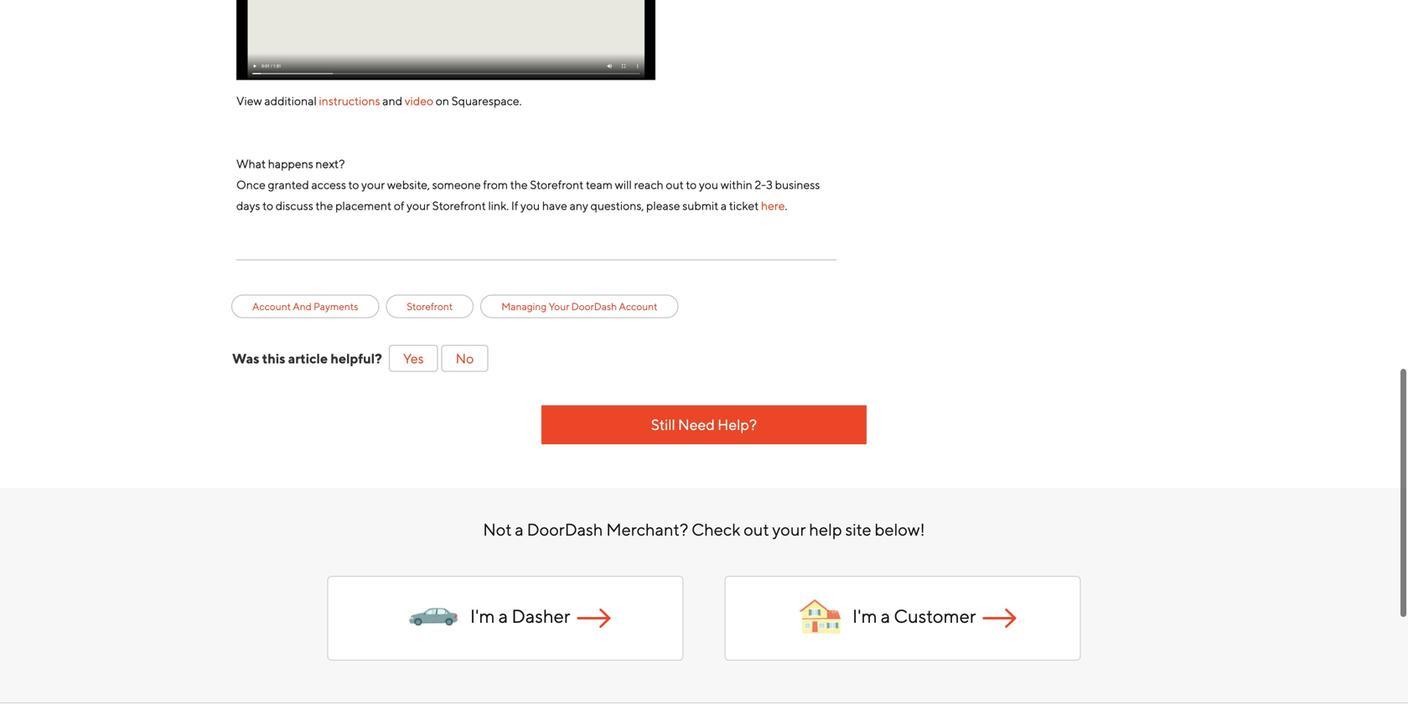 Task type: vqa. For each thing, say whether or not it's contained in the screenshot.
do
no



Task type: describe. For each thing, give the bounding box(es) containing it.
still need help?
[[651, 416, 757, 434]]

0 horizontal spatial to
[[263, 199, 273, 213]]

a for i'm a dasher
[[499, 605, 508, 627]]

someone
[[432, 178, 481, 192]]

days
[[236, 199, 260, 213]]

managing your doordash account link
[[502, 299, 658, 314]]

happens
[[268, 157, 313, 171]]

and
[[293, 301, 312, 312]]

a inside what happens next? once granted access to your website, someone from the storefront team will reach out to you within 2-3 business days to discuss the placement of your storefront link. if you have any questions, please submit a ticket
[[721, 199, 727, 213]]

website,
[[387, 178, 430, 192]]

2 vertical spatial storefront
[[407, 301, 453, 312]]

account and payments
[[252, 301, 358, 312]]

payments
[[314, 301, 358, 312]]

check
[[692, 520, 741, 540]]

storefront link
[[407, 299, 453, 314]]

merchant?
[[606, 520, 689, 540]]

submit
[[683, 199, 719, 213]]

your
[[549, 301, 570, 312]]

view
[[236, 94, 262, 108]]

a for not a doordash merchant? check out your help site below!
[[515, 520, 524, 540]]

0 vertical spatial you
[[699, 178, 719, 192]]

here link
[[761, 199, 785, 213]]

2-
[[755, 178, 766, 192]]

what happens next? once granted access to your website, someone from the storefront team will reach out to you within 2-3 business days to discuss the placement of your storefront link. if you have any questions, please submit a ticket
[[236, 157, 820, 213]]

here
[[761, 199, 785, 213]]

yes button
[[389, 345, 438, 372]]

1 vertical spatial storefront
[[432, 199, 486, 213]]

was this article helpful?
[[232, 351, 382, 367]]

no button
[[442, 345, 488, 372]]

on
[[436, 94, 449, 108]]

please
[[646, 199, 680, 213]]

this
[[262, 351, 285, 367]]

a for i'm a customer
[[881, 605, 891, 627]]

here ​​.
[[761, 199, 788, 213]]

reach
[[634, 178, 664, 192]]

3
[[766, 178, 773, 192]]

help?
[[718, 416, 757, 434]]

user-added image image
[[236, 0, 656, 80]]

i'm a dasher link
[[328, 576, 684, 661]]

of
[[394, 199, 405, 213]]



Task type: locate. For each thing, give the bounding box(es) containing it.
to
[[348, 178, 359, 192], [686, 178, 697, 192], [263, 199, 273, 213]]

next?
[[316, 157, 345, 171]]

have
[[542, 199, 568, 213]]

once
[[236, 178, 266, 192]]

i'm for i'm a dasher
[[470, 605, 495, 627]]

2 vertical spatial your
[[773, 520, 806, 540]]

a left 'ticket' on the right top of the page
[[721, 199, 727, 213]]

not a doordash merchant? check out your help site below!
[[483, 520, 925, 540]]

your up "placement"
[[361, 178, 385, 192]]

0 vertical spatial doordash
[[572, 301, 617, 312]]

team
[[586, 178, 613, 192]]

1 horizontal spatial account
[[619, 301, 658, 312]]

business
[[775, 178, 820, 192]]

1 vertical spatial your
[[407, 199, 430, 213]]

account and payments link
[[252, 299, 358, 314]]

from
[[483, 178, 508, 192]]

to up submit
[[686, 178, 697, 192]]

below!
[[875, 520, 925, 540]]

2 account from the left
[[619, 301, 658, 312]]

any
[[570, 199, 588, 213]]

questions,
[[591, 199, 644, 213]]

you right the if
[[521, 199, 540, 213]]

a left dasher
[[499, 605, 508, 627]]

your
[[361, 178, 385, 192], [407, 199, 430, 213], [773, 520, 806, 540]]

0 horizontal spatial the
[[316, 199, 333, 213]]

access
[[311, 178, 346, 192]]

i'm right i'm a customer "image"
[[853, 605, 878, 627]]

helpful?
[[331, 351, 382, 367]]

your right the of
[[407, 199, 430, 213]]

the up the if
[[510, 178, 528, 192]]

1 horizontal spatial you
[[699, 178, 719, 192]]

the
[[510, 178, 528, 192], [316, 199, 333, 213]]

i'm a customer link
[[725, 576, 1081, 661]]

1 horizontal spatial i'm
[[853, 605, 878, 627]]

still
[[651, 416, 675, 434]]

need
[[678, 416, 715, 434]]

within
[[721, 178, 753, 192]]

instructions link
[[319, 94, 380, 108]]

account left and
[[252, 301, 291, 312]]

view additional instructions and video on squarespace.
[[236, 94, 524, 108]]

storefront down someone
[[432, 199, 486, 213]]

link.
[[488, 199, 509, 213]]

yes
[[403, 351, 424, 367]]

doordash for account
[[572, 301, 617, 312]]

if
[[511, 199, 518, 213]]

account
[[252, 301, 291, 312], [619, 301, 658, 312]]

no
[[456, 351, 474, 367]]

2 horizontal spatial your
[[773, 520, 806, 540]]

​​.
[[785, 199, 788, 213]]

i'm for i'm a customer
[[853, 605, 878, 627]]

was
[[232, 351, 259, 367]]

to up "placement"
[[348, 178, 359, 192]]

1 horizontal spatial your
[[407, 199, 430, 213]]

out inside what happens next? once granted access to your website, someone from the storefront team will reach out to you within 2-3 business days to discuss the placement of your storefront link. if you have any questions, please submit a ticket
[[666, 178, 684, 192]]

customer
[[894, 605, 976, 627]]

dasher
[[512, 605, 571, 627]]

discuss
[[276, 199, 313, 213]]

the down 'access'
[[316, 199, 333, 213]]

i'm a dasher
[[470, 605, 571, 627]]

a right not
[[515, 520, 524, 540]]

0 vertical spatial out
[[666, 178, 684, 192]]

0 horizontal spatial account
[[252, 301, 291, 312]]

account inside 'link'
[[252, 301, 291, 312]]

1 horizontal spatial the
[[510, 178, 528, 192]]

will
[[615, 178, 632, 192]]

storefront up yes button
[[407, 301, 453, 312]]

doordash right your
[[572, 301, 617, 312]]

i'm a customer image
[[789, 585, 852, 648]]

doordash right not
[[527, 520, 603, 540]]

1 vertical spatial you
[[521, 199, 540, 213]]

not
[[483, 520, 512, 540]]

account right your
[[619, 301, 658, 312]]

you
[[699, 178, 719, 192], [521, 199, 540, 213]]

0 vertical spatial storefront
[[530, 178, 584, 192]]

doordash for merchant?
[[527, 520, 603, 540]]

granted
[[268, 178, 309, 192]]

1 i'm from the left
[[470, 605, 495, 627]]

2 horizontal spatial to
[[686, 178, 697, 192]]

1 vertical spatial the
[[316, 199, 333, 213]]

1 vertical spatial out
[[744, 520, 769, 540]]

out
[[666, 178, 684, 192], [744, 520, 769, 540]]

0 horizontal spatial you
[[521, 199, 540, 213]]

squarespace.
[[452, 94, 522, 108]]

storefront up have
[[530, 178, 584, 192]]

storefront
[[530, 178, 584, 192], [432, 199, 486, 213], [407, 301, 453, 312]]

site
[[846, 520, 872, 540]]

1 horizontal spatial out
[[744, 520, 769, 540]]

instructions
[[319, 94, 380, 108]]

0 horizontal spatial i'm
[[470, 605, 495, 627]]

i'm a dasher image
[[401, 577, 464, 640]]

1 horizontal spatial to
[[348, 178, 359, 192]]

video
[[405, 94, 434, 108]]

managing your doordash account
[[502, 301, 658, 312]]

to right days
[[263, 199, 273, 213]]

0 horizontal spatial out
[[666, 178, 684, 192]]

placement
[[335, 199, 392, 213]]

what
[[236, 157, 266, 171]]

and
[[383, 94, 403, 108]]

help
[[809, 520, 842, 540]]

out right check
[[744, 520, 769, 540]]

video link
[[405, 94, 434, 108]]

i'm a customer
[[853, 605, 976, 627]]

managing
[[502, 301, 547, 312]]

ticket
[[729, 199, 759, 213]]

your left help
[[773, 520, 806, 540]]

0 vertical spatial the
[[510, 178, 528, 192]]

2 i'm from the left
[[853, 605, 878, 627]]

a left the customer
[[881, 605, 891, 627]]

a
[[721, 199, 727, 213], [515, 520, 524, 540], [499, 605, 508, 627], [881, 605, 891, 627]]

out up the please
[[666, 178, 684, 192]]

i'm right i'm a dasher image in the left of the page
[[470, 605, 495, 627]]

1 account from the left
[[252, 301, 291, 312]]

i'm
[[470, 605, 495, 627], [853, 605, 878, 627]]

1 vertical spatial doordash
[[527, 520, 603, 540]]

still need help? link
[[542, 406, 867, 444]]

0 horizontal spatial your
[[361, 178, 385, 192]]

article
[[288, 351, 328, 367]]

additional
[[264, 94, 317, 108]]

0 vertical spatial your
[[361, 178, 385, 192]]

doordash
[[572, 301, 617, 312], [527, 520, 603, 540]]

you up submit
[[699, 178, 719, 192]]



